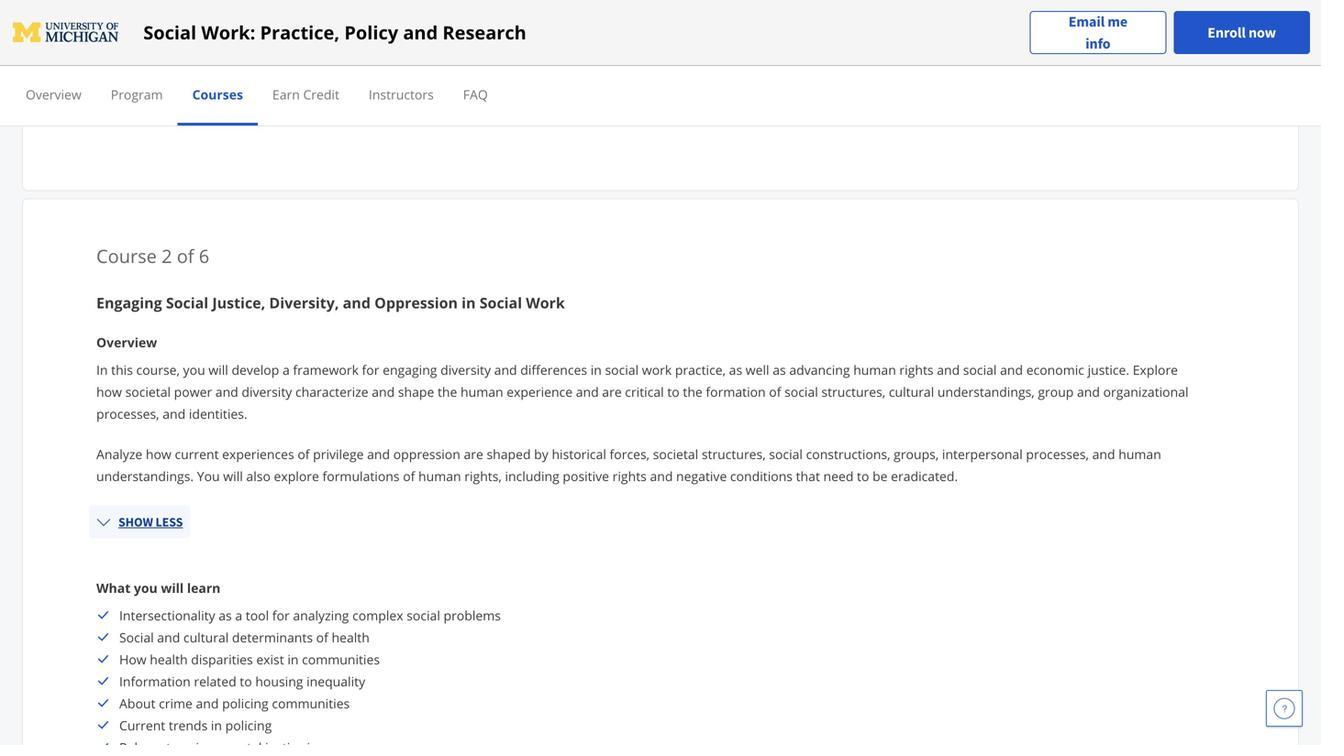 Task type: describe. For each thing, give the bounding box(es) containing it.
what you will learn
[[96, 580, 221, 597]]

social down 6
[[166, 293, 208, 313]]

how for to
[[119, 79, 147, 96]]

to left use
[[150, 79, 162, 96]]

crime
[[159, 695, 193, 713]]

social up instructors
[[366, 57, 400, 74]]

6
[[199, 243, 209, 269]]

practice,
[[260, 20, 340, 45]]

social left work
[[480, 293, 522, 313]]

forces,
[[610, 446, 650, 463]]

human down oppression
[[418, 468, 461, 485]]

course
[[96, 243, 157, 269]]

have
[[373, 13, 402, 30]]

1 horizontal spatial a
[[235, 607, 242, 625]]

enroll now
[[1208, 23, 1276, 42]]

shape inside in this course, you will develop a framework for engaging diversity and differences in social work practice, as well as advancing human rights and social and economic justice. explore how societal power and diversity characterize and shape the human experience and are critical to the formation of social structures, cultural understandings, group and organizational processes, and identities.
[[398, 383, 434, 401]]

connection
[[145, 57, 211, 74]]

show
[[118, 514, 153, 531]]

analyze
[[96, 446, 142, 463]]

analyze how current experiences of privilege and oppression are shaped by historical forces, societal structures, social constructions, groups, interpersonal processes, and human understandings. you will also explore formulations of human rights, including positive rights and negative conditions that need to be eradicated.
[[96, 446, 1161, 485]]

0 horizontal spatial diversity
[[242, 383, 292, 401]]

advancing
[[789, 361, 850, 379]]

of up "explore"
[[298, 446, 310, 463]]

intersectionality as a tool for analyzing complex social problems
[[119, 607, 501, 625]]

u.s.
[[489, 13, 512, 30]]

structures, inside the 'analyze how current experiences of privilege and oppression are shaped by historical forces, societal structures, social constructions, groups, interpersonal processes, and human understandings. you will also explore formulations of human rights, including positive rights and negative conditions that need to be eradicated.'
[[702, 446, 766, 463]]

in right oppression
[[462, 293, 476, 313]]

policies
[[325, 13, 370, 30]]

credit
[[303, 86, 339, 103]]

social right complex
[[407, 607, 440, 625]]

1 horizontal spatial health
[[332, 629, 370, 647]]

in
[[96, 361, 108, 379]]

show less button
[[89, 506, 190, 539]]

engaging social justice, diversity, and oppression in social work
[[96, 293, 565, 313]]

experiences
[[222, 446, 294, 463]]

helped
[[405, 13, 446, 30]]

determinants
[[232, 629, 313, 647]]

less
[[155, 514, 183, 531]]

now
[[1249, 23, 1276, 42]]

0 horizontal spatial as
[[219, 607, 232, 625]]

by
[[534, 446, 548, 463]]

information
[[119, 673, 191, 691]]

1 vertical spatial work
[[307, 57, 336, 74]]

of down analyzing
[[316, 629, 328, 647]]

social and cultural determinants of health
[[119, 629, 370, 647]]

will inside the 'analyze how current experiences of privilege and oppression are shaped by historical forces, societal structures, social constructions, groups, interpersonal processes, and human understandings. you will also explore formulations of human rights, including positive rights and negative conditions that need to be eradicated.'
[[223, 468, 243, 485]]

disparities
[[191, 651, 253, 669]]

course,
[[136, 361, 180, 379]]

processes, inside in this course, you will develop a framework for engaging diversity and differences in social work practice, as well as advancing human rights and social and economic justice. explore how societal power and diversity characterize and shape the human experience and are critical to the formation of social structures, cultural understandings, group and organizational processes, and identities.
[[96, 405, 159, 423]]

how inside the 'analyze how current experiences of privilege and oppression are shaped by historical forces, societal structures, social constructions, groups, interpersonal processes, and human understandings. you will also explore formulations of human rights, including positive rights and negative conditions that need to be eradicated.'
[[146, 446, 171, 463]]

1 horizontal spatial the
[[438, 383, 457, 401]]

human down 'organizational'
[[1119, 446, 1161, 463]]

1 horizontal spatial as
[[729, 361, 742, 379]]

interpersonal
[[942, 446, 1023, 463]]

rights,
[[464, 468, 502, 485]]

groups,
[[894, 446, 939, 463]]

email
[[1069, 12, 1105, 31]]

privilege
[[313, 446, 364, 463]]

certificate menu element
[[11, 66, 1310, 126]]

oppression
[[393, 446, 460, 463]]

experience
[[507, 383, 573, 401]]

develop
[[232, 361, 279, 379]]

for inside in this course, you will develop a framework for engaging diversity and differences in social work practice, as well as advancing human rights and social and economic justice. explore how societal power and diversity characterize and shape the human experience and are critical to the formation of social structures, cultural understandings, group and organizational processes, and identities.
[[362, 361, 379, 379]]

exist
[[256, 651, 284, 669]]

including
[[505, 468, 559, 485]]

social down the between
[[201, 79, 234, 96]]

years
[[204, 35, 236, 52]]

differences
[[520, 361, 587, 379]]

how for health
[[119, 651, 147, 669]]

current
[[175, 446, 219, 463]]

to down how health disparities exist in communities
[[240, 673, 252, 691]]

overview link
[[26, 86, 81, 103]]

me
[[1108, 12, 1128, 31]]

people,
[[205, 13, 249, 30]]

based
[[516, 13, 552, 30]]

learn
[[187, 580, 221, 597]]

overview inside certificate menu element
[[26, 86, 81, 103]]

will inside in this course, you will develop a framework for engaging diversity and differences in social work practice, as well as advancing human rights and social and economic justice. explore how societal power and diversity characterize and shape the human experience and are critical to the formation of social structures, cultural understandings, group and organizational processes, and identities.
[[209, 361, 228, 379]]

how inside in this course, you will develop a framework for engaging diversity and differences in social work practice, as well as advancing human rights and social and economic justice. explore how societal power and diversity characterize and shape the human experience and are critical to the formation of social structures, cultural understandings, group and organizational processes, and identities.
[[96, 383, 122, 401]]

constructions,
[[806, 446, 890, 463]]

of inside in this course, you will develop a framework for engaging diversity and differences in social work practice, as well as advancing human rights and social and economic justice. explore how societal power and diversity characterize and shape the human experience and are critical to the formation of social structures, cultural understandings, group and organizational processes, and identities.
[[769, 383, 781, 401]]

in inside in this course, you will develop a framework for engaging diversity and differences in social work practice, as well as advancing human rights and social and economic justice. explore how societal power and diversity characterize and shape the human experience and are critical to the formation of social structures, cultural understandings, group and organizational processes, and identities.
[[591, 361, 602, 379]]

how different people, events, and policies have helped shape u.s. based social work over the past 100 years
[[96, 13, 622, 52]]

lens
[[279, 79, 304, 96]]

to inside the 'analyze how current experiences of privilege and oppression are shaped by historical forces, societal structures, social constructions, groups, interpersonal processes, and human understandings. you will also explore formulations of human rights, including positive rights and negative conditions that need to be eradicated.'
[[857, 468, 869, 485]]

oppression
[[374, 293, 458, 313]]

societal inside the 'analyze how current experiences of privilege and oppression are shaped by historical forces, societal structures, social constructions, groups, interpersonal processes, and human understandings. you will also explore formulations of human rights, including positive rights and negative conditions that need to be eradicated.'
[[653, 446, 698, 463]]

about crime and policing communities
[[119, 695, 350, 713]]

social up 'lens'
[[270, 57, 303, 74]]

between
[[215, 57, 266, 74]]

complex
[[352, 607, 403, 625]]

formation
[[706, 383, 766, 401]]

identities.
[[189, 405, 247, 423]]

instructors link
[[369, 86, 434, 103]]

different
[[150, 13, 202, 30]]

0 vertical spatial communities
[[302, 651, 380, 669]]

the connection between social work and social justice
[[119, 57, 441, 74]]

program link
[[111, 86, 163, 103]]

tool
[[246, 607, 269, 625]]



Task type: vqa. For each thing, say whether or not it's contained in the screenshot.
the Subject Matter Expert icon
no



Task type: locate. For each thing, give the bounding box(es) containing it.
a right use
[[190, 79, 197, 96]]

2 horizontal spatial as
[[773, 361, 786, 379]]

how down the
[[119, 79, 147, 96]]

a
[[190, 79, 197, 96], [283, 361, 290, 379], [235, 607, 242, 625]]

problems
[[444, 607, 501, 625]]

0 vertical spatial health
[[332, 629, 370, 647]]

will up power
[[209, 361, 228, 379]]

the down practice,
[[683, 383, 703, 401]]

use
[[165, 79, 187, 96]]

0 horizontal spatial the
[[126, 35, 146, 52]]

policing
[[222, 695, 269, 713], [225, 717, 272, 735]]

policing down information related to housing inequality
[[222, 695, 269, 713]]

human right advancing
[[853, 361, 896, 379]]

engaging
[[383, 361, 437, 379]]

2 how from the top
[[119, 79, 147, 96]]

1 vertical spatial justice
[[237, 79, 276, 96]]

work inside how different people, events, and policies have helped shape u.s. based social work over the past 100 years
[[592, 13, 622, 30]]

for
[[362, 361, 379, 379], [272, 607, 290, 625]]

processes, up analyze
[[96, 405, 159, 423]]

1 vertical spatial policing
[[225, 717, 272, 735]]

0 vertical spatial how
[[96, 383, 122, 401]]

societal down course,
[[125, 383, 171, 401]]

2 vertical spatial will
[[161, 580, 184, 597]]

societal up negative
[[653, 446, 698, 463]]

0 vertical spatial will
[[209, 361, 228, 379]]

to inside in this course, you will develop a framework for engaging diversity and differences in social work practice, as well as advancing human rights and social and economic justice. explore how societal power and diversity characterize and shape the human experience and are critical to the formation of social structures, cultural understandings, group and organizational processes, and identities.
[[667, 383, 680, 401]]

0 horizontal spatial how
[[96, 383, 122, 401]]

research
[[443, 20, 526, 45]]

characterize
[[295, 383, 368, 401]]

2 horizontal spatial the
[[683, 383, 703, 401]]

justice up instructors
[[403, 57, 441, 74]]

1 horizontal spatial societal
[[653, 446, 698, 463]]

rights inside the 'analyze how current experiences of privilege and oppression are shaped by historical forces, societal structures, social constructions, groups, interpersonal processes, and human understandings. you will also explore formulations of human rights, including positive rights and negative conditions that need to be eradicated.'
[[613, 468, 647, 485]]

1 vertical spatial you
[[134, 580, 158, 597]]

faq
[[463, 86, 488, 103]]

how down in
[[96, 383, 122, 401]]

social down advancing
[[785, 383, 818, 401]]

0 horizontal spatial societal
[[125, 383, 171, 401]]

0 horizontal spatial structures,
[[702, 446, 766, 463]]

in right trends
[[211, 717, 222, 735]]

policing down "about crime and policing communities"
[[225, 717, 272, 735]]

0 horizontal spatial shape
[[398, 383, 434, 401]]

1 vertical spatial shape
[[398, 383, 434, 401]]

1 horizontal spatial rights
[[900, 361, 934, 379]]

help center image
[[1273, 698, 1296, 720]]

housing
[[255, 673, 303, 691]]

this
[[111, 361, 133, 379]]

0 vertical spatial shape
[[450, 13, 486, 30]]

shape
[[450, 13, 486, 30], [398, 383, 434, 401]]

0 vertical spatial processes,
[[96, 405, 159, 423]]

0 vertical spatial how
[[119, 13, 147, 30]]

a inside in this course, you will develop a framework for engaging diversity and differences in social work practice, as well as advancing human rights and social and economic justice. explore how societal power and diversity characterize and shape the human experience and are critical to the formation of social structures, cultural understandings, group and organizational processes, and identities.
[[283, 361, 290, 379]]

how up information
[[119, 651, 147, 669]]

social up critical
[[605, 361, 639, 379]]

1 vertical spatial processes,
[[1026, 446, 1089, 463]]

and
[[299, 13, 322, 30], [403, 20, 438, 45], [340, 57, 363, 74], [343, 293, 371, 313], [494, 361, 517, 379], [937, 361, 960, 379], [1000, 361, 1023, 379], [215, 383, 238, 401], [372, 383, 395, 401], [576, 383, 599, 401], [1077, 383, 1100, 401], [163, 405, 186, 423], [367, 446, 390, 463], [1092, 446, 1115, 463], [650, 468, 673, 485], [157, 629, 180, 647], [196, 695, 219, 713]]

diversity
[[441, 361, 491, 379], [242, 383, 292, 401]]

rights up groups,
[[900, 361, 934, 379]]

justice.
[[1088, 361, 1130, 379]]

1 vertical spatial are
[[464, 446, 483, 463]]

0 horizontal spatial health
[[150, 651, 188, 669]]

1 vertical spatial overview
[[96, 334, 157, 351]]

enroll now button
[[1174, 11, 1310, 54]]

organizational
[[1103, 383, 1189, 401]]

how health disparities exist in communities
[[119, 651, 380, 669]]

social
[[143, 20, 196, 45], [166, 293, 208, 313], [480, 293, 522, 313], [119, 629, 154, 647]]

economic
[[1026, 361, 1084, 379]]

1 vertical spatial rights
[[613, 468, 647, 485]]

work up credit
[[307, 57, 336, 74]]

how
[[119, 13, 147, 30], [119, 79, 147, 96], [119, 651, 147, 669]]

analyzing
[[293, 607, 349, 625]]

communities up inequality
[[302, 651, 380, 669]]

shape left u.s.
[[450, 13, 486, 30]]

0 vertical spatial you
[[183, 361, 205, 379]]

0 horizontal spatial are
[[464, 446, 483, 463]]

events,
[[253, 13, 295, 30]]

courses
[[192, 86, 243, 103]]

policing for in
[[225, 717, 272, 735]]

enroll
[[1208, 23, 1246, 42]]

0 horizontal spatial cultural
[[183, 629, 229, 647]]

societal inside in this course, you will develop a framework for engaging diversity and differences in social work practice, as well as advancing human rights and social and economic justice. explore how societal power and diversity characterize and shape the human experience and are critical to the formation of social structures, cultural understandings, group and organizational processes, and identities.
[[125, 383, 171, 401]]

1 vertical spatial communities
[[272, 695, 350, 713]]

rights
[[900, 361, 934, 379], [613, 468, 647, 485]]

group
[[1038, 383, 1074, 401]]

over
[[96, 35, 123, 52]]

2 horizontal spatial work
[[642, 361, 672, 379]]

about
[[119, 695, 155, 713]]

you
[[197, 468, 220, 485]]

2 vertical spatial work
[[642, 361, 672, 379]]

will right you
[[223, 468, 243, 485]]

0 vertical spatial overview
[[26, 86, 81, 103]]

2 horizontal spatial a
[[283, 361, 290, 379]]

justice,
[[212, 293, 265, 313]]

current
[[119, 717, 165, 735]]

you
[[183, 361, 205, 379], [134, 580, 158, 597]]

0 vertical spatial for
[[362, 361, 379, 379]]

are inside in this course, you will develop a framework for engaging diversity and differences in social work practice, as well as advancing human rights and social and economic justice. explore how societal power and diversity characterize and shape the human experience and are critical to the formation of social structures, cultural understandings, group and organizational processes, and identities.
[[602, 383, 622, 401]]

social right based
[[555, 13, 589, 30]]

health up information
[[150, 651, 188, 669]]

1 vertical spatial how
[[146, 446, 171, 463]]

0 horizontal spatial processes,
[[96, 405, 159, 423]]

of down well
[[769, 383, 781, 401]]

0 horizontal spatial for
[[272, 607, 290, 625]]

instructors
[[369, 86, 434, 103]]

trends
[[169, 717, 208, 735]]

processes, inside the 'analyze how current experiences of privilege and oppression are shaped by historical forces, societal structures, social constructions, groups, interpersonal processes, and human understandings. you will also explore formulations of human rights, including positive rights and negative conditions that need to be eradicated.'
[[1026, 446, 1089, 463]]

0 horizontal spatial a
[[190, 79, 197, 96]]

processes, down group
[[1026, 446, 1089, 463]]

100
[[178, 35, 200, 52]]

1 horizontal spatial cultural
[[889, 383, 934, 401]]

2 vertical spatial a
[[235, 607, 242, 625]]

work
[[526, 293, 565, 313]]

1 vertical spatial a
[[283, 361, 290, 379]]

to right critical
[[667, 383, 680, 401]]

social up connection
[[143, 20, 196, 45]]

of down oppression
[[403, 468, 415, 485]]

power
[[174, 383, 212, 401]]

0 horizontal spatial overview
[[26, 86, 81, 103]]

how for different
[[119, 13, 147, 30]]

rights inside in this course, you will develop a framework for engaging diversity and differences in social work practice, as well as advancing human rights and social and economic justice. explore how societal power and diversity characterize and shape the human experience and are critical to the formation of social structures, cultural understandings, group and organizational processes, and identities.
[[900, 361, 934, 379]]

1 horizontal spatial structures,
[[822, 383, 886, 401]]

program
[[111, 86, 163, 103]]

health down complex
[[332, 629, 370, 647]]

will
[[209, 361, 228, 379], [223, 468, 243, 485], [161, 580, 184, 597]]

will up intersectionality
[[161, 580, 184, 597]]

structures, down advancing
[[822, 383, 886, 401]]

explore
[[274, 468, 319, 485]]

cultural
[[889, 383, 934, 401], [183, 629, 229, 647]]

1 vertical spatial how
[[119, 79, 147, 96]]

0 vertical spatial cultural
[[889, 383, 934, 401]]

0 horizontal spatial you
[[134, 580, 158, 597]]

are up rights,
[[464, 446, 483, 463]]

for up determinants
[[272, 607, 290, 625]]

as up social and cultural determinants of health
[[219, 607, 232, 625]]

1 vertical spatial will
[[223, 468, 243, 485]]

to left be at the right bottom of page
[[857, 468, 869, 485]]

policing for and
[[222, 695, 269, 713]]

in right exist at the bottom
[[287, 651, 299, 669]]

0 vertical spatial societal
[[125, 383, 171, 401]]

are inside the 'analyze how current experiences of privilege and oppression are shaped by historical forces, societal structures, social constructions, groups, interpersonal processes, and human understandings. you will also explore formulations of human rights, including positive rights and negative conditions that need to be eradicated.'
[[464, 446, 483, 463]]

structures, up conditions
[[702, 446, 766, 463]]

understandings,
[[938, 383, 1035, 401]]

3 how from the top
[[119, 651, 147, 669]]

1 horizontal spatial you
[[183, 361, 205, 379]]

2 vertical spatial how
[[119, 651, 147, 669]]

shaped
[[487, 446, 531, 463]]

0 vertical spatial a
[[190, 79, 197, 96]]

engaging
[[96, 293, 162, 313]]

work
[[592, 13, 622, 30], [307, 57, 336, 74], [642, 361, 672, 379]]

social inside how different people, events, and policies have helped shape u.s. based social work over the past 100 years
[[555, 13, 589, 30]]

earn credit
[[272, 86, 339, 103]]

how up over
[[119, 13, 147, 30]]

0 vertical spatial are
[[602, 383, 622, 401]]

social inside the 'analyze how current experiences of privilege and oppression are shaped by historical forces, societal structures, social constructions, groups, interpersonal processes, and human understandings. you will also explore formulations of human rights, including positive rights and negative conditions that need to be eradicated.'
[[769, 446, 803, 463]]

that
[[796, 468, 820, 485]]

1 horizontal spatial are
[[602, 383, 622, 401]]

positive
[[563, 468, 609, 485]]

1 horizontal spatial how
[[146, 446, 171, 463]]

also
[[246, 468, 271, 485]]

diversity right engaging
[[441, 361, 491, 379]]

you up power
[[183, 361, 205, 379]]

inequality
[[307, 673, 365, 691]]

work up critical
[[642, 361, 672, 379]]

1 horizontal spatial shape
[[450, 13, 486, 30]]

0 horizontal spatial justice
[[237, 79, 276, 96]]

shape down engaging
[[398, 383, 434, 401]]

overview
[[26, 86, 81, 103], [96, 334, 157, 351]]

and inside how different people, events, and policies have helped shape u.s. based social work over the past 100 years
[[299, 13, 322, 30]]

1 horizontal spatial justice
[[403, 57, 441, 74]]

work right based
[[592, 13, 622, 30]]

1 vertical spatial societal
[[653, 446, 698, 463]]

policy
[[344, 20, 398, 45]]

earn credit link
[[272, 86, 339, 103]]

of right 2
[[177, 243, 194, 269]]

social up that
[[769, 446, 803, 463]]

historical
[[552, 446, 606, 463]]

social
[[555, 13, 589, 30], [270, 57, 303, 74], [366, 57, 400, 74], [201, 79, 234, 96], [605, 361, 639, 379], [963, 361, 997, 379], [785, 383, 818, 401], [769, 446, 803, 463], [407, 607, 440, 625]]

as right well
[[773, 361, 786, 379]]

structures, inside in this course, you will develop a framework for engaging diversity and differences in social work practice, as well as advancing human rights and social and economic justice. explore how societal power and diversity characterize and shape the human experience and are critical to the formation of social structures, cultural understandings, group and organizational processes, and identities.
[[822, 383, 886, 401]]

0 vertical spatial work
[[592, 13, 622, 30]]

related
[[194, 673, 236, 691]]

are left critical
[[602, 383, 622, 401]]

formulations
[[323, 468, 400, 485]]

1 vertical spatial health
[[150, 651, 188, 669]]

diversity down develop
[[242, 383, 292, 401]]

framework
[[293, 361, 359, 379]]

eradicated.
[[891, 468, 958, 485]]

a right develop
[[283, 361, 290, 379]]

in right differences
[[591, 361, 602, 379]]

work inside in this course, you will develop a framework for engaging diversity and differences in social work practice, as well as advancing human rights and social and economic justice. explore how societal power and diversity characterize and shape the human experience and are critical to the formation of social structures, cultural understandings, group and organizational processes, and identities.
[[642, 361, 672, 379]]

0 vertical spatial policing
[[222, 695, 269, 713]]

0 horizontal spatial work
[[307, 57, 336, 74]]

shape inside how different people, events, and policies have helped shape u.s. based social work over the past 100 years
[[450, 13, 486, 30]]

0 vertical spatial justice
[[403, 57, 441, 74]]

1 horizontal spatial overview
[[96, 334, 157, 351]]

1 horizontal spatial processes,
[[1026, 446, 1089, 463]]

you inside in this course, you will develop a framework for engaging diversity and differences in social work practice, as well as advancing human rights and social and economic justice. explore how societal power and diversity characterize and shape the human experience and are critical to the formation of social structures, cultural understandings, group and organizational processes, and identities.
[[183, 361, 205, 379]]

negative
[[676, 468, 727, 485]]

1 how from the top
[[119, 13, 147, 30]]

1 vertical spatial for
[[272, 607, 290, 625]]

a left tool
[[235, 607, 242, 625]]

1 vertical spatial diversity
[[242, 383, 292, 401]]

social down intersectionality
[[119, 629, 154, 647]]

0 vertical spatial structures,
[[822, 383, 886, 401]]

you right what in the left of the page
[[134, 580, 158, 597]]

the up the
[[126, 35, 146, 52]]

social up understandings,
[[963, 361, 997, 379]]

health
[[332, 629, 370, 647], [150, 651, 188, 669]]

be
[[873, 468, 888, 485]]

work:
[[201, 20, 255, 45]]

as
[[729, 361, 742, 379], [773, 361, 786, 379], [219, 607, 232, 625]]

earn
[[272, 86, 300, 103]]

cultural up groups,
[[889, 383, 934, 401]]

intersectionality
[[119, 607, 215, 625]]

1 vertical spatial cultural
[[183, 629, 229, 647]]

structures,
[[822, 383, 886, 401], [702, 446, 766, 463]]

1 horizontal spatial for
[[362, 361, 379, 379]]

how up understandings.
[[146, 446, 171, 463]]

the up oppression
[[438, 383, 457, 401]]

1 horizontal spatial diversity
[[441, 361, 491, 379]]

1 horizontal spatial work
[[592, 13, 622, 30]]

0 vertical spatial rights
[[900, 361, 934, 379]]

overview up this
[[96, 334, 157, 351]]

information related to housing inequality
[[119, 673, 365, 691]]

overview down university of michigan image
[[26, 86, 81, 103]]

for left engaging
[[362, 361, 379, 379]]

in this course, you will develop a framework for engaging diversity and differences in social work practice, as well as advancing human rights and social and economic justice. explore how societal power and diversity characterize and shape the human experience and are critical to the formation of social structures, cultural understandings, group and organizational processes, and identities.
[[96, 361, 1189, 423]]

the inside how different people, events, and policies have helped shape u.s. based social work over the past 100 years
[[126, 35, 146, 52]]

how inside how different people, events, and policies have helped shape u.s. based social work over the past 100 years
[[119, 13, 147, 30]]

justice down the between
[[237, 79, 276, 96]]

human left experience
[[461, 383, 503, 401]]

cultural up the 'disparities'
[[183, 629, 229, 647]]

the
[[119, 57, 141, 74]]

university of michigan image
[[11, 18, 121, 47]]

1 vertical spatial structures,
[[702, 446, 766, 463]]

0 vertical spatial diversity
[[441, 361, 491, 379]]

as left well
[[729, 361, 742, 379]]

0 horizontal spatial rights
[[613, 468, 647, 485]]

diversity,
[[269, 293, 339, 313]]

cultural inside in this course, you will develop a framework for engaging diversity and differences in social work practice, as well as advancing human rights and social and economic justice. explore how societal power and diversity characterize and shape the human experience and are critical to the formation of social structures, cultural understandings, group and organizational processes, and identities.
[[889, 383, 934, 401]]

human
[[853, 361, 896, 379], [461, 383, 503, 401], [1119, 446, 1161, 463], [418, 468, 461, 485]]

rights down the forces,
[[613, 468, 647, 485]]

email me info
[[1069, 12, 1128, 53]]

critical
[[625, 383, 664, 401]]

communities down inequality
[[272, 695, 350, 713]]



